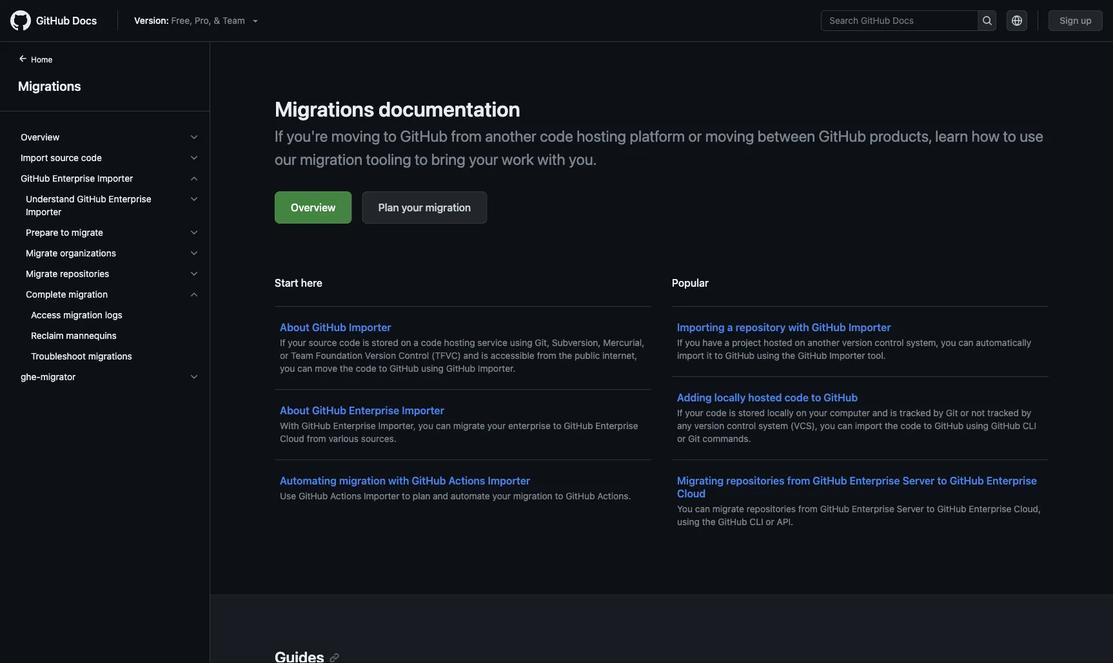 Task type: locate. For each thing, give the bounding box(es) containing it.
1 vertical spatial hosted
[[749, 392, 782, 404]]

Search GitHub Docs search field
[[822, 11, 978, 30]]

2 tracked from the left
[[988, 408, 1019, 419]]

1 tracked from the left
[[900, 408, 931, 419]]

version inside adding locally hosted code to github if your code is stored locally on your computer and is tracked by git or not tracked by any version control system (vcs), you can import the code to github using github cli or git commands.
[[695, 421, 725, 432]]

a
[[728, 322, 733, 334], [414, 338, 419, 348], [725, 338, 730, 348]]

team
[[223, 15, 245, 26], [291, 351, 313, 361]]

version
[[365, 351, 396, 361]]

0 vertical spatial about
[[280, 322, 310, 334]]

complete migration element containing access migration logs
[[10, 305, 210, 367]]

cloud inside about github enterprise importer with github enterprise importer, you can migrate your enterprise to github enterprise cloud from various sources.
[[280, 434, 304, 445]]

your right plan
[[402, 202, 423, 214]]

1 vertical spatial migrate
[[26, 269, 58, 279]]

your left enterprise
[[488, 421, 506, 432]]

0 vertical spatial with
[[538, 150, 566, 168]]

or right the 'platform'
[[689, 127, 702, 145]]

or down any
[[677, 434, 686, 445]]

0 horizontal spatial cli
[[750, 517, 764, 528]]

migrate up complete
[[26, 269, 58, 279]]

1 migrate from the top
[[26, 248, 58, 259]]

tracked right not
[[988, 408, 1019, 419]]

migrations for migrations
[[18, 78, 81, 93]]

0 horizontal spatial control
[[727, 421, 756, 432]]

migrate inside about github enterprise importer with github enterprise importer, you can migrate your enterprise to github enterprise cloud from various sources.
[[453, 421, 485, 432]]

None search field
[[821, 10, 997, 31]]

prepare
[[26, 227, 58, 238]]

your inside "automating migration with github actions importer use github actions importer to plan and automate your migration to github actions."
[[493, 491, 511, 502]]

you left move
[[280, 364, 295, 374]]

1 vertical spatial with
[[789, 322, 810, 334]]

sc 9kayk9 0 image inside ghe-migrator dropdown button
[[189, 372, 199, 383]]

1 vertical spatial actions
[[330, 491, 361, 502]]

migration inside migrations documentation if you're moving to github from another code hosting platform or moving between github products, learn how to use our migration tooling to bring your work with you.
[[300, 150, 363, 168]]

the inside adding locally hosted code to github if your code is stored locally on your computer and is tracked by git or not tracked by any version control system (vcs), you can import the code to github using github cli or git commands.
[[885, 421, 898, 432]]

sc 9kayk9 0 image for understand github enterprise importer
[[189, 194, 199, 205]]

sc 9kayk9 0 image inside prepare to migrate dropdown button
[[189, 228, 199, 238]]

0 vertical spatial actions
[[449, 475, 485, 487]]

(vcs),
[[791, 421, 818, 432]]

github enterprise importer element containing understand github enterprise importer
[[10, 189, 210, 367]]

if up any
[[677, 408, 683, 419]]

internet,
[[603, 351, 638, 361]]

0 vertical spatial hosted
[[764, 338, 793, 348]]

2 github enterprise importer element from the top
[[10, 189, 210, 367]]

git left not
[[946, 408, 958, 419]]

sc 9kayk9 0 image for overview
[[189, 132, 199, 143]]

migration down bring
[[426, 202, 471, 214]]

1 horizontal spatial and
[[464, 351, 479, 361]]

overview button
[[15, 127, 205, 148]]

1 vertical spatial control
[[727, 421, 756, 432]]

1 vertical spatial cloud
[[677, 488, 706, 500]]

using inside migrating repositories from github enterprise server to github enterprise cloud you can migrate repositories from github enterprise server to github enterprise cloud, using the github cli or api.
[[677, 517, 700, 528]]

your down adding
[[685, 408, 704, 419]]

1 vertical spatial repositories
[[727, 475, 785, 487]]

to
[[384, 127, 397, 145], [1004, 127, 1017, 145], [415, 150, 428, 168], [61, 227, 69, 238], [715, 351, 723, 361], [379, 364, 387, 374], [812, 392, 821, 404], [553, 421, 562, 432], [924, 421, 932, 432], [938, 475, 948, 487], [402, 491, 410, 502], [555, 491, 563, 502], [927, 504, 935, 515]]

cli inside adding locally hosted code to github if your code is stored locally on your computer and is tracked by git or not tracked by any version control system (vcs), you can import the code to github using github cli or git commands.
[[1023, 421, 1037, 432]]

cloud
[[280, 434, 304, 445], [677, 488, 706, 500]]

using up accessible
[[510, 338, 533, 348]]

sign up link
[[1049, 10, 1103, 31]]

1 horizontal spatial another
[[808, 338, 840, 348]]

import inside importing a repository with github importer if you have a project hosted on another version control system, you can automatically import it to github using the github importer tool.
[[677, 351, 705, 361]]

0 vertical spatial stored
[[372, 338, 399, 348]]

moving
[[331, 127, 380, 145], [706, 127, 754, 145]]

import source code
[[21, 153, 102, 163]]

about for about github enterprise importer
[[280, 405, 310, 417]]

tracked left not
[[900, 408, 931, 419]]

2 by from the left
[[1022, 408, 1032, 419]]

stored up system
[[739, 408, 765, 419]]

with down sources.
[[388, 475, 409, 487]]

1 vertical spatial import
[[855, 421, 883, 432]]

migrate down migrating
[[713, 504, 745, 515]]

migrations inside migrations link
[[18, 78, 81, 93]]

migrating
[[677, 475, 724, 487]]

work
[[502, 150, 534, 168]]

1 complete migration element from the top
[[10, 285, 210, 367]]

source inside dropdown button
[[50, 153, 79, 163]]

if inside migrations documentation if you're moving to github from another code hosting platform or moving between github products, learn how to use our migration tooling to bring your work with you.
[[275, 127, 283, 145]]

1 vertical spatial overview
[[291, 202, 336, 214]]

by left not
[[934, 408, 944, 419]]

migrate for migrate organizations
[[26, 248, 58, 259]]

2 migrate from the top
[[26, 269, 58, 279]]

import left it on the right
[[677, 351, 705, 361]]

1 vertical spatial team
[[291, 351, 313, 361]]

1 vertical spatial git
[[688, 434, 700, 445]]

system
[[759, 421, 788, 432]]

access migration logs link
[[15, 305, 205, 326]]

enterprise inside understand github enterprise importer
[[109, 194, 151, 205]]

migrations down home link
[[18, 78, 81, 93]]

you.
[[569, 150, 597, 168]]

overview link
[[275, 192, 352, 224]]

your down start here
[[288, 338, 306, 348]]

overview inside dropdown button
[[21, 132, 59, 143]]

2 horizontal spatial and
[[873, 408, 888, 419]]

0 vertical spatial source
[[50, 153, 79, 163]]

0 horizontal spatial migrate
[[72, 227, 103, 238]]

from inside migrations documentation if you're moving to github from another code hosting platform or moving between github products, learn how to use our migration tooling to bring your work with you.
[[451, 127, 482, 145]]

1 vertical spatial server
[[897, 504, 924, 515]]

1 horizontal spatial cli
[[1023, 421, 1037, 432]]

github enterprise importer element
[[10, 168, 210, 367], [10, 189, 210, 367]]

can left move
[[297, 364, 313, 374]]

migration down you're
[[300, 150, 363, 168]]

migrations link
[[15, 76, 194, 95]]

1 horizontal spatial team
[[291, 351, 313, 361]]

git down any
[[688, 434, 700, 445]]

0 vertical spatial sc 9kayk9 0 image
[[189, 153, 199, 163]]

you right system,
[[941, 338, 956, 348]]

migrations for migrations documentation if you're moving to github from another code hosting platform or moving between github products, learn how to use our migration tooling to bring your work with you.
[[275, 97, 374, 121]]

hosted
[[764, 338, 793, 348], [749, 392, 782, 404]]

about github importer if your source code is stored on a code hosting service using git, subversion, mercurial, or team foundation version control (tfvc) and is accessible from the public internet, you can move the code to github using github importer.
[[280, 322, 645, 374]]

1 vertical spatial another
[[808, 338, 840, 348]]

0 horizontal spatial source
[[50, 153, 79, 163]]

0 horizontal spatial another
[[485, 127, 537, 145]]

hosting inside about github importer if your source code is stored on a code hosting service using git, subversion, mercurial, or team foundation version control (tfvc) and is accessible from the public internet, you can move the code to github using github importer.
[[444, 338, 475, 348]]

with
[[538, 150, 566, 168], [789, 322, 810, 334], [388, 475, 409, 487]]

migrate down prepare
[[26, 248, 58, 259]]

0 vertical spatial migrate
[[72, 227, 103, 238]]

0 vertical spatial import
[[677, 351, 705, 361]]

migrations
[[18, 78, 81, 93], [275, 97, 374, 121]]

sc 9kayk9 0 image for complete migration
[[189, 290, 199, 300]]

to inside about github importer if your source code is stored on a code hosting service using git, subversion, mercurial, or team foundation version control (tfvc) and is accessible from the public internet, you can move the code to github using github importer.
[[379, 364, 387, 374]]

1 horizontal spatial version
[[842, 338, 873, 348]]

moving up tooling
[[331, 127, 380, 145]]

1 horizontal spatial git
[[946, 408, 958, 419]]

sc 9kayk9 0 image for ghe-migrator
[[189, 372, 199, 383]]

migration inside dropdown button
[[68, 289, 108, 300]]

import source code button
[[15, 148, 205, 168]]

actions down automating
[[330, 491, 361, 502]]

use
[[280, 491, 296, 502]]

1 vertical spatial about
[[280, 405, 310, 417]]

1 vertical spatial hosting
[[444, 338, 475, 348]]

overview down our
[[291, 202, 336, 214]]

1 horizontal spatial migrate
[[453, 421, 485, 432]]

complete migration element
[[10, 285, 210, 367], [10, 305, 210, 367]]

0 vertical spatial and
[[464, 351, 479, 361]]

0 horizontal spatial hosting
[[444, 338, 475, 348]]

2 vertical spatial with
[[388, 475, 409, 487]]

from
[[451, 127, 482, 145], [537, 351, 556, 361], [307, 434, 326, 445], [787, 475, 811, 487], [799, 504, 818, 515]]

sc 9kayk9 0 image inside migrate organizations dropdown button
[[189, 248, 199, 259]]

moving left between
[[706, 127, 754, 145]]

triangle down image
[[250, 15, 261, 26]]

0 horizontal spatial version
[[695, 421, 725, 432]]

from inside about github enterprise importer with github enterprise importer, you can migrate your enterprise to github enterprise cloud from various sources.
[[307, 434, 326, 445]]

control inside adding locally hosted code to github if your code is stored locally on your computer and is tracked by git or not tracked by any version control system (vcs), you can import the code to github using github cli or git commands.
[[727, 421, 756, 432]]

your left the work on the left top of the page
[[469, 150, 498, 168]]

migration up mannequins
[[63, 310, 103, 321]]

on inside about github importer if your source code is stored on a code hosting service using git, subversion, mercurial, or team foundation version control (tfvc) and is accessible from the public internet, you can move the code to github using github importer.
[[401, 338, 411, 348]]

sc 9kayk9 0 image
[[189, 132, 199, 143], [189, 194, 199, 205], [189, 228, 199, 238], [189, 269, 199, 279], [189, 290, 199, 300], [189, 372, 199, 383]]

1 horizontal spatial hosting
[[577, 127, 627, 145]]

1 vertical spatial version
[[695, 421, 725, 432]]

0 vertical spatial git
[[946, 408, 958, 419]]

migrate
[[26, 248, 58, 259], [26, 269, 58, 279]]

2 horizontal spatial migrate
[[713, 504, 745, 515]]

sources.
[[361, 434, 397, 445]]

docs
[[72, 15, 97, 27]]

migrate for migrate repositories
[[26, 269, 58, 279]]

cloud down migrating
[[677, 488, 706, 500]]

0 vertical spatial repositories
[[60, 269, 109, 279]]

understand github enterprise importer
[[26, 194, 151, 217]]

about inside about github importer if your source code is stored on a code hosting service using git, subversion, mercurial, or team foundation version control (tfvc) and is accessible from the public internet, you can move the code to github using github importer.
[[280, 322, 310, 334]]

understand github enterprise importer button
[[15, 189, 205, 223]]

migrate left enterprise
[[453, 421, 485, 432]]

2 complete migration element from the top
[[10, 305, 210, 367]]

migrate inside migrating repositories from github enterprise server to github enterprise cloud you can migrate repositories from github enterprise server to github enterprise cloud, using the github cli or api.
[[713, 504, 745, 515]]

1 horizontal spatial moving
[[706, 127, 754, 145]]

0 vertical spatial overview
[[21, 132, 59, 143]]

your up the (vcs), at the bottom
[[809, 408, 828, 419]]

your inside about github importer if your source code is stored on a code hosting service using git, subversion, mercurial, or team foundation version control (tfvc) and is accessible from the public internet, you can move the code to github using github importer.
[[288, 338, 306, 348]]

0 horizontal spatial locally
[[715, 392, 746, 404]]

and inside about github importer if your source code is stored on a code hosting service using git, subversion, mercurial, or team foundation version control (tfvc) and is accessible from the public internet, you can move the code to github using github importer.
[[464, 351, 479, 361]]

1 about from the top
[[280, 322, 310, 334]]

0 vertical spatial version
[[842, 338, 873, 348]]

0 horizontal spatial by
[[934, 408, 944, 419]]

you're
[[287, 127, 328, 145]]

1 horizontal spatial by
[[1022, 408, 1032, 419]]

1 horizontal spatial control
[[875, 338, 904, 348]]

your inside about github enterprise importer with github enterprise importer, you can migrate your enterprise to github enterprise cloud from various sources.
[[488, 421, 506, 432]]

control up commands.
[[727, 421, 756, 432]]

using inside importing a repository with github importer if you have a project hosted on another version control system, you can automatically import it to github using the github importer tool.
[[757, 351, 780, 361]]

0 horizontal spatial and
[[433, 491, 448, 502]]

1 horizontal spatial stored
[[739, 408, 765, 419]]

migrate organizations
[[26, 248, 116, 259]]

complete migration element containing complete migration
[[10, 285, 210, 367]]

is right 'computer'
[[891, 408, 897, 419]]

using down you
[[677, 517, 700, 528]]

4 sc 9kayk9 0 image from the top
[[189, 269, 199, 279]]

2 vertical spatial sc 9kayk9 0 image
[[189, 248, 199, 259]]

using down not
[[966, 421, 989, 432]]

mercurial,
[[603, 338, 645, 348]]

1 horizontal spatial overview
[[291, 202, 336, 214]]

any
[[677, 421, 692, 432]]

on for adding locally hosted code to github
[[797, 408, 807, 419]]

1 vertical spatial locally
[[768, 408, 794, 419]]

0 horizontal spatial import
[[677, 351, 705, 361]]

1 vertical spatial stored
[[739, 408, 765, 419]]

hosted down repository
[[764, 338, 793, 348]]

or left foundation
[[280, 351, 289, 361]]

0 vertical spatial another
[[485, 127, 537, 145]]

0 horizontal spatial with
[[388, 475, 409, 487]]

if up our
[[275, 127, 283, 145]]

5 sc 9kayk9 0 image from the top
[[189, 290, 199, 300]]

1 horizontal spatial source
[[309, 338, 337, 348]]

0 vertical spatial cloud
[[280, 434, 304, 445]]

search image
[[982, 15, 993, 26]]

2 moving from the left
[[706, 127, 754, 145]]

overview up 'import'
[[21, 132, 59, 143]]

1 horizontal spatial cloud
[[677, 488, 706, 500]]

1 vertical spatial source
[[309, 338, 337, 348]]

sc 9kayk9 0 image for migrate repositories
[[189, 269, 199, 279]]

to inside dropdown button
[[61, 227, 69, 238]]

about for about github importer
[[280, 322, 310, 334]]

github enterprise importer element containing github enterprise importer
[[10, 168, 210, 367]]

about inside about github enterprise importer with github enterprise importer, you can migrate your enterprise to github enterprise cloud from various sources.
[[280, 405, 310, 417]]

1 vertical spatial sc 9kayk9 0 image
[[189, 174, 199, 184]]

troubleshoot
[[31, 351, 86, 362]]

migrate
[[72, 227, 103, 238], [453, 421, 485, 432], [713, 504, 745, 515]]

commands.
[[703, 434, 751, 445]]

0 vertical spatial hosting
[[577, 127, 627, 145]]

hosted up system
[[749, 392, 782, 404]]

locally right adding
[[715, 392, 746, 404]]

migrate inside prepare to migrate dropdown button
[[72, 227, 103, 238]]

code
[[540, 127, 573, 145], [81, 153, 102, 163], [339, 338, 360, 348], [421, 338, 442, 348], [356, 364, 377, 374], [785, 392, 809, 404], [706, 408, 727, 419], [901, 421, 922, 432]]

0 horizontal spatial actions
[[330, 491, 361, 502]]

with
[[280, 421, 299, 432]]

if down start
[[280, 338, 285, 348]]

6 sc 9kayk9 0 image from the top
[[189, 372, 199, 383]]

sc 9kayk9 0 image inside understand github enterprise importer dropdown button
[[189, 194, 199, 205]]

by right not
[[1022, 408, 1032, 419]]

hosting up you. in the right top of the page
[[577, 127, 627, 145]]

and right plan at the bottom left of the page
[[433, 491, 448, 502]]

reclaim mannequins
[[31, 331, 117, 341]]

if inside about github importer if your source code is stored on a code hosting service using git, subversion, mercurial, or team foundation version control (tfvc) and is accessible from the public internet, you can move the code to github using github importer.
[[280, 338, 285, 348]]

migrations inside migrations documentation if you're moving to github from another code hosting platform or moving between github products, learn how to use our migration tooling to bring your work with you.
[[275, 97, 374, 121]]

importer down import source code dropdown button
[[97, 173, 133, 184]]

migrate up organizations
[[72, 227, 103, 238]]

0 horizontal spatial moving
[[331, 127, 380, 145]]

with right repository
[[789, 322, 810, 334]]

migration
[[300, 150, 363, 168], [426, 202, 471, 214], [68, 289, 108, 300], [63, 310, 103, 321], [339, 475, 386, 487], [513, 491, 553, 502]]

0 horizontal spatial cloud
[[280, 434, 304, 445]]

locally up system
[[768, 408, 794, 419]]

actions up "automate"
[[449, 475, 485, 487]]

a up the project
[[728, 322, 733, 334]]

1 vertical spatial cli
[[750, 517, 764, 528]]

on right the project
[[795, 338, 805, 348]]

1 vertical spatial and
[[873, 408, 888, 419]]

is
[[363, 338, 369, 348], [482, 351, 488, 361], [729, 408, 736, 419], [891, 408, 897, 419]]

2 vertical spatial repositories
[[747, 504, 796, 515]]

1 vertical spatial migrate
[[453, 421, 485, 432]]

1 github enterprise importer element from the top
[[10, 168, 210, 367]]

1 horizontal spatial actions
[[449, 475, 485, 487]]

documentation
[[379, 97, 520, 121]]

sc 9kayk9 0 image for prepare to migrate
[[189, 228, 199, 238]]

sc 9kayk9 0 image inside github enterprise importer "dropdown button"
[[189, 174, 199, 184]]

using down the project
[[757, 351, 780, 361]]

1 horizontal spatial tracked
[[988, 408, 1019, 419]]

1 moving from the left
[[331, 127, 380, 145]]

actions
[[449, 475, 485, 487], [330, 491, 361, 502]]

prepare to migrate button
[[15, 223, 205, 243]]

1 horizontal spatial import
[[855, 421, 883, 432]]

migrate organizations button
[[15, 243, 205, 264]]

enterprise inside "dropdown button"
[[52, 173, 95, 184]]

2 vertical spatial migrate
[[713, 504, 745, 515]]

your inside migrations documentation if you're moving to github from another code hosting platform or moving between github products, learn how to use our migration tooling to bring your work with you.
[[469, 150, 498, 168]]

importer down understand
[[26, 207, 62, 217]]

0 horizontal spatial team
[[223, 15, 245, 26]]

1 horizontal spatial migrations
[[275, 97, 374, 121]]

start here
[[275, 277, 323, 289]]

version:
[[134, 15, 169, 26]]

complete
[[26, 289, 66, 300]]

can left automatically
[[959, 338, 974, 348]]

overview
[[21, 132, 59, 143], [291, 202, 336, 214]]

have
[[703, 338, 722, 348]]

your right "automate"
[[493, 491, 511, 502]]

about up with
[[280, 405, 310, 417]]

github docs
[[36, 15, 97, 27]]

0 horizontal spatial git
[[688, 434, 700, 445]]

team left foundation
[[291, 351, 313, 361]]

if down importing
[[677, 338, 683, 348]]

migrations documentation if you're moving to github from another code hosting platform or moving between github products, learn how to use our migration tooling to bring your work with you.
[[275, 97, 1044, 168]]

or left not
[[961, 408, 969, 419]]

a up control
[[414, 338, 419, 348]]

control
[[875, 338, 904, 348], [727, 421, 756, 432]]

2 horizontal spatial with
[[789, 322, 810, 334]]

team right & on the left of the page
[[223, 15, 245, 26]]

version up tool.
[[842, 338, 873, 348]]

server
[[903, 475, 935, 487], [897, 504, 924, 515]]

0 horizontal spatial migrations
[[18, 78, 81, 93]]

with inside "automating migration with github actions importer use github actions importer to plan and automate your migration to github actions."
[[388, 475, 409, 487]]

0 vertical spatial migrate
[[26, 248, 58, 259]]

2 vertical spatial and
[[433, 491, 448, 502]]

sc 9kayk9 0 image inside complete migration dropdown button
[[189, 290, 199, 300]]

sc 9kayk9 0 image for importer
[[189, 174, 199, 184]]

github enterprise importer button
[[15, 168, 205, 189]]

1 sc 9kayk9 0 image from the top
[[189, 153, 199, 163]]

hosting up the (tfvc)
[[444, 338, 475, 348]]

on inside adding locally hosted code to github if your code is stored locally on your computer and is tracked by git or not tracked by any version control system (vcs), you can import the code to github using github cli or git commands.
[[797, 408, 807, 419]]

you right the (vcs), at the bottom
[[820, 421, 835, 432]]

source up github enterprise importer
[[50, 153, 79, 163]]

0 vertical spatial control
[[875, 338, 904, 348]]

migrations up you're
[[275, 97, 374, 121]]

project
[[732, 338, 762, 348]]

about
[[280, 322, 310, 334], [280, 405, 310, 417]]

importer up version on the bottom of page
[[349, 322, 391, 334]]

1 sc 9kayk9 0 image from the top
[[189, 132, 199, 143]]

can right you
[[695, 504, 710, 515]]

stored up version on the bottom of page
[[372, 338, 399, 348]]

0 vertical spatial cli
[[1023, 421, 1037, 432]]

another
[[485, 127, 537, 145], [808, 338, 840, 348]]

repositories for migrating
[[727, 475, 785, 487]]

using
[[510, 338, 533, 348], [757, 351, 780, 361], [421, 364, 444, 374], [966, 421, 989, 432], [677, 517, 700, 528]]

hosted inside adding locally hosted code to github if your code is stored locally on your computer and is tracked by git or not tracked by any version control system (vcs), you can import the code to github using github cli or git commands.
[[749, 392, 782, 404]]

2 sc 9kayk9 0 image from the top
[[189, 174, 199, 184]]

import down 'computer'
[[855, 421, 883, 432]]

can right importer,
[[436, 421, 451, 432]]

about down start here
[[280, 322, 310, 334]]

repositories inside dropdown button
[[60, 269, 109, 279]]

popular
[[672, 277, 709, 289]]

0 horizontal spatial stored
[[372, 338, 399, 348]]

0 horizontal spatial overview
[[21, 132, 59, 143]]

or inside migrating repositories from github enterprise server to github enterprise cloud you can migrate repositories from github enterprise server to github enterprise cloud, using the github cli or api.
[[766, 517, 775, 528]]

if inside adding locally hosted code to github if your code is stored locally on your computer and is tracked by git or not tracked by any version control system (vcs), you can import the code to github using github cli or git commands.
[[677, 408, 683, 419]]

import
[[677, 351, 705, 361], [855, 421, 883, 432]]

git,
[[535, 338, 550, 348]]

sc 9kayk9 0 image
[[189, 153, 199, 163], [189, 174, 199, 184], [189, 248, 199, 259]]

sc 9kayk9 0 image inside import source code dropdown button
[[189, 153, 199, 163]]

sc 9kayk9 0 image for code
[[189, 153, 199, 163]]

on up the (vcs), at the bottom
[[797, 408, 807, 419]]

reclaim mannequins link
[[15, 326, 205, 346]]

control up tool.
[[875, 338, 904, 348]]

migration right "automate"
[[513, 491, 553, 502]]

with left you. in the right top of the page
[[538, 150, 566, 168]]

troubleshoot migrations link
[[15, 346, 205, 367]]

from inside about github importer if your source code is stored on a code hosting service using git, subversion, mercurial, or team foundation version control (tfvc) and is accessible from the public internet, you can move the code to github using github importer.
[[537, 351, 556, 361]]

importer up importer,
[[402, 405, 444, 417]]

can inside about github importer if your source code is stored on a code hosting service using git, subversion, mercurial, or team foundation version control (tfvc) and is accessible from the public internet, you can move the code to github using github importer.
[[297, 364, 313, 374]]

you down importing
[[685, 338, 700, 348]]

and right 'computer'
[[873, 408, 888, 419]]

you right importer,
[[419, 421, 434, 432]]

on inside importing a repository with github importer if you have a project hosted on another version control system, you can automatically import it to github using the github importer tool.
[[795, 338, 805, 348]]

tracked
[[900, 408, 931, 419], [988, 408, 1019, 419]]

3 sc 9kayk9 0 image from the top
[[189, 248, 199, 259]]

3 sc 9kayk9 0 image from the top
[[189, 228, 199, 238]]

2 about from the top
[[280, 405, 310, 417]]

enterprise
[[52, 173, 95, 184], [109, 194, 151, 205], [349, 405, 399, 417], [333, 421, 376, 432], [596, 421, 638, 432], [850, 475, 900, 487], [987, 475, 1037, 487], [852, 504, 895, 515], [969, 504, 1012, 515]]

adding
[[677, 392, 712, 404]]

sc 9kayk9 0 image inside overview dropdown button
[[189, 132, 199, 143]]

0 vertical spatial server
[[903, 475, 935, 487]]

on up control
[[401, 338, 411, 348]]

source up foundation
[[309, 338, 337, 348]]

2 sc 9kayk9 0 image from the top
[[189, 194, 199, 205]]

migration up access migration logs
[[68, 289, 108, 300]]

can inside about github enterprise importer with github enterprise importer, you can migrate your enterprise to github enterprise cloud from various sources.
[[436, 421, 451, 432]]

1 vertical spatial migrations
[[275, 97, 374, 121]]

and down the service
[[464, 351, 479, 361]]

github
[[36, 15, 70, 27], [400, 127, 448, 145], [819, 127, 867, 145], [21, 173, 50, 184], [77, 194, 106, 205], [312, 322, 346, 334], [812, 322, 846, 334], [726, 351, 755, 361], [798, 351, 827, 361], [390, 364, 419, 374], [446, 364, 476, 374], [824, 392, 858, 404], [312, 405, 346, 417], [302, 421, 331, 432], [564, 421, 593, 432], [935, 421, 964, 432], [991, 421, 1021, 432], [412, 475, 446, 487], [813, 475, 847, 487], [950, 475, 984, 487], [299, 491, 328, 502], [566, 491, 595, 502], [820, 504, 850, 515], [938, 504, 967, 515], [718, 517, 747, 528]]

1 by from the left
[[934, 408, 944, 419]]

sc 9kayk9 0 image inside migrate repositories dropdown button
[[189, 269, 199, 279]]

version up commands.
[[695, 421, 725, 432]]

1 horizontal spatial with
[[538, 150, 566, 168]]

0 horizontal spatial tracked
[[900, 408, 931, 419]]

0 vertical spatial migrations
[[18, 78, 81, 93]]

cloud down with
[[280, 434, 304, 445]]



Task type: describe. For each thing, give the bounding box(es) containing it.
bring
[[431, 150, 466, 168]]

your inside 'link'
[[402, 202, 423, 214]]

to inside importing a repository with github importer if you have a project hosted on another version control system, you can automatically import it to github using the github importer tool.
[[715, 351, 723, 361]]

the inside migrating repositories from github enterprise server to github enterprise cloud you can migrate repositories from github enterprise server to github enterprise cloud, using the github cli or api.
[[702, 517, 716, 528]]

with inside importing a repository with github importer if you have a project hosted on another version control system, you can automatically import it to github using the github importer tool.
[[789, 322, 810, 334]]

is up version on the bottom of page
[[363, 338, 369, 348]]

ghe-
[[21, 372, 40, 383]]

cli inside migrating repositories from github enterprise server to github enterprise cloud you can migrate repositories from github enterprise server to github enterprise cloud, using the github cli or api.
[[750, 517, 764, 528]]

to inside about github enterprise importer with github enterprise importer, you can migrate your enterprise to github enterprise cloud from various sources.
[[553, 421, 562, 432]]

the inside importing a repository with github importer if you have a project hosted on another version control system, you can automatically import it to github using the github importer tool.
[[782, 351, 796, 361]]

control
[[399, 351, 429, 361]]

version: free, pro, & team
[[134, 15, 245, 26]]

importer up tool.
[[849, 322, 891, 334]]

free,
[[171, 15, 192, 26]]

github inside "dropdown button"
[[21, 173, 50, 184]]

or inside migrations documentation if you're moving to github from another code hosting platform or moving between github products, learn how to use our migration tooling to bring your work with you.
[[689, 127, 702, 145]]

&
[[214, 15, 220, 26]]

organizations
[[60, 248, 116, 259]]

github inside understand github enterprise importer
[[77, 194, 106, 205]]

migrator
[[40, 372, 76, 383]]

control inside importing a repository with github importer if you have a project hosted on another version control system, you can automatically import it to github using the github importer tool.
[[875, 338, 904, 348]]

hosting inside migrations documentation if you're moving to github from another code hosting platform or moving between github products, learn how to use our migration tooling to bring your work with you.
[[577, 127, 627, 145]]

complete migration button
[[15, 285, 205, 305]]

sign
[[1060, 15, 1079, 26]]

is up commands.
[[729, 408, 736, 419]]

you
[[677, 504, 693, 515]]

importing
[[677, 322, 725, 334]]

automatically
[[976, 338, 1032, 348]]

sign up
[[1060, 15, 1092, 26]]

plan
[[413, 491, 431, 502]]

home link
[[13, 54, 73, 66]]

with inside migrations documentation if you're moving to github from another code hosting platform or moving between github products, learn how to use our migration tooling to bring your work with you.
[[538, 150, 566, 168]]

importer left tool.
[[830, 351, 865, 361]]

0 vertical spatial team
[[223, 15, 245, 26]]

platform
[[630, 127, 685, 145]]

using down the (tfvc)
[[421, 364, 444, 374]]

can inside adding locally hosted code to github if your code is stored locally on your computer and is tracked by git or not tracked by any version control system (vcs), you can import the code to github using github cli or git commands.
[[838, 421, 853, 432]]

migrate repositories button
[[15, 264, 205, 285]]

or inside about github importer if your source code is stored on a code hosting service using git, subversion, mercurial, or team foundation version control (tfvc) and is accessible from the public internet, you can move the code to github using github importer.
[[280, 351, 289, 361]]

ghe-migrator button
[[15, 367, 205, 388]]

1 horizontal spatial locally
[[768, 408, 794, 419]]

(tfvc)
[[432, 351, 461, 361]]

importing a repository with github importer if you have a project hosted on another version control system, you can automatically import it to github using the github importer tool.
[[677, 322, 1032, 361]]

about github enterprise importer with github enterprise importer, you can migrate your enterprise to github enterprise cloud from various sources.
[[280, 405, 638, 445]]

here
[[301, 277, 323, 289]]

and inside adding locally hosted code to github if your code is stored locally on your computer and is tracked by git or not tracked by any version control system (vcs), you can import the code to github using github cli or git commands.
[[873, 408, 888, 419]]

plan
[[378, 202, 399, 214]]

complete migration
[[26, 289, 108, 300]]

foundation
[[316, 351, 363, 361]]

another inside importing a repository with github importer if you have a project hosted on another version control system, you can automatically import it to github using the github importer tool.
[[808, 338, 840, 348]]

various
[[329, 434, 359, 445]]

actions.
[[598, 491, 631, 502]]

troubleshoot migrations
[[31, 351, 132, 362]]

migrations
[[88, 351, 132, 362]]

enterprise
[[508, 421, 551, 432]]

access migration logs
[[31, 310, 122, 321]]

system,
[[907, 338, 939, 348]]

import
[[21, 153, 48, 163]]

how
[[972, 127, 1000, 145]]

stored inside about github importer if your source code is stored on a code hosting service using git, subversion, mercurial, or team foundation version control (tfvc) and is accessible from the public internet, you can move the code to github using github importer.
[[372, 338, 399, 348]]

you inside about github importer if your source code is stored on a code hosting service using git, subversion, mercurial, or team foundation version control (tfvc) and is accessible from the public internet, you can move the code to github using github importer.
[[280, 364, 295, 374]]

select language: current language is english image
[[1012, 15, 1023, 26]]

access
[[31, 310, 61, 321]]

importer inside about github enterprise importer with github enterprise importer, you can migrate your enterprise to github enterprise cloud from various sources.
[[402, 405, 444, 417]]

using inside adding locally hosted code to github if your code is stored locally on your computer and is tracked by git or not tracked by any version control system (vcs), you can import the code to github using github cli or git commands.
[[966, 421, 989, 432]]

repository
[[736, 322, 786, 334]]

0 vertical spatial locally
[[715, 392, 746, 404]]

ghe-migrator
[[21, 372, 76, 383]]

code inside dropdown button
[[81, 153, 102, 163]]

importer.
[[478, 364, 516, 374]]

understand
[[26, 194, 75, 205]]

github docs link
[[10, 10, 107, 31]]

import inside adding locally hosted code to github if your code is stored locally on your computer and is tracked by git or not tracked by any version control system (vcs), you can import the code to github using github cli or git commands.
[[855, 421, 883, 432]]

on for importing a repository with github importer
[[795, 338, 805, 348]]

learn
[[936, 127, 968, 145]]

automating migration with github actions importer use github actions importer to plan and automate your migration to github actions.
[[280, 475, 631, 502]]

you inside about github enterprise importer with github enterprise importer, you can migrate your enterprise to github enterprise cloud from various sources.
[[419, 421, 434, 432]]

if inside importing a repository with github importer if you have a project hosted on another version control system, you can automatically import it to github using the github importer tool.
[[677, 338, 683, 348]]

pro,
[[195, 15, 211, 26]]

github enterprise importer
[[21, 173, 133, 184]]

version inside importing a repository with github importer if you have a project hosted on another version control system, you can automatically import it to github using the github importer tool.
[[842, 338, 873, 348]]

hosted inside importing a repository with github importer if you have a project hosted on another version control system, you can automatically import it to github using the github importer tool.
[[764, 338, 793, 348]]

repositories for migrate
[[60, 269, 109, 279]]

migrations element
[[0, 52, 210, 663]]

plan your migration
[[378, 202, 471, 214]]

prepare to migrate
[[26, 227, 103, 238]]

automating
[[280, 475, 337, 487]]

accessible
[[491, 351, 535, 361]]

subversion,
[[552, 338, 601, 348]]

cloud,
[[1014, 504, 1041, 515]]

migration inside 'link'
[[426, 202, 471, 214]]

can inside importing a repository with github importer if you have a project hosted on another version control system, you can automatically import it to github using the github importer tool.
[[959, 338, 974, 348]]

stored inside adding locally hosted code to github if your code is stored locally on your computer and is tracked by git or not tracked by any version control system (vcs), you can import the code to github using github cli or git commands.
[[739, 408, 765, 419]]

move
[[315, 364, 337, 374]]

a right have
[[725, 338, 730, 348]]

tool.
[[868, 351, 886, 361]]

code inside migrations documentation if you're moving to github from another code hosting platform or moving between github products, learn how to use our migration tooling to bring your work with you.
[[540, 127, 573, 145]]

start
[[275, 277, 299, 289]]

not
[[972, 408, 985, 419]]

importer inside "dropdown button"
[[97, 173, 133, 184]]

adding locally hosted code to github if your code is stored locally on your computer and is tracked by git or not tracked by any version control system (vcs), you can import the code to github using github cli or git commands.
[[677, 392, 1037, 445]]

cloud inside migrating repositories from github enterprise server to github enterprise cloud you can migrate repositories from github enterprise server to github enterprise cloud, using the github cli or api.
[[677, 488, 706, 500]]

another inside migrations documentation if you're moving to github from another code hosting platform or moving between github products, learn how to use our migration tooling to bring your work with you.
[[485, 127, 537, 145]]

products,
[[870, 127, 932, 145]]

migrating repositories from github enterprise server to github enterprise cloud you can migrate repositories from github enterprise server to github enterprise cloud, using the github cli or api.
[[677, 475, 1041, 528]]

team inside about github importer if your source code is stored on a code hosting service using git, subversion, mercurial, or team foundation version control (tfvc) and is accessible from the public internet, you can move the code to github using github importer.
[[291, 351, 313, 361]]

you inside adding locally hosted code to github if your code is stored locally on your computer and is tracked by git or not tracked by any version control system (vcs), you can import the code to github using github cli or git commands.
[[820, 421, 835, 432]]

importer left plan at the bottom left of the page
[[364, 491, 400, 502]]

migration down sources.
[[339, 475, 386, 487]]

source inside about github importer if your source code is stored on a code hosting service using git, subversion, mercurial, or team foundation version control (tfvc) and is accessible from the public internet, you can move the code to github using github importer.
[[309, 338, 337, 348]]

importer inside understand github enterprise importer
[[26, 207, 62, 217]]

home
[[31, 55, 52, 64]]

it
[[707, 351, 712, 361]]

mannequins
[[66, 331, 117, 341]]

importer inside about github importer if your source code is stored on a code hosting service using git, subversion, mercurial, or team foundation version control (tfvc) and is accessible from the public internet, you can move the code to github using github importer.
[[349, 322, 391, 334]]

and inside "automating migration with github actions importer use github actions importer to plan and automate your migration to github actions."
[[433, 491, 448, 502]]

logs
[[105, 310, 122, 321]]

between
[[758, 127, 816, 145]]

service
[[478, 338, 508, 348]]

plan your migration link
[[362, 192, 487, 224]]

is down the service
[[482, 351, 488, 361]]

can inside migrating repositories from github enterprise server to github enterprise cloud you can migrate repositories from github enterprise server to github enterprise cloud, using the github cli or api.
[[695, 504, 710, 515]]

tooling
[[366, 150, 411, 168]]

migrate repositories
[[26, 269, 109, 279]]

importer up "automate"
[[488, 475, 531, 487]]

reclaim
[[31, 331, 64, 341]]

importer,
[[378, 421, 416, 432]]

a inside about github importer if your source code is stored on a code hosting service using git, subversion, mercurial, or team foundation version control (tfvc) and is accessible from the public internet, you can move the code to github using github importer.
[[414, 338, 419, 348]]

computer
[[830, 408, 870, 419]]



Task type: vqa. For each thing, say whether or not it's contained in the screenshot.
costs
no



